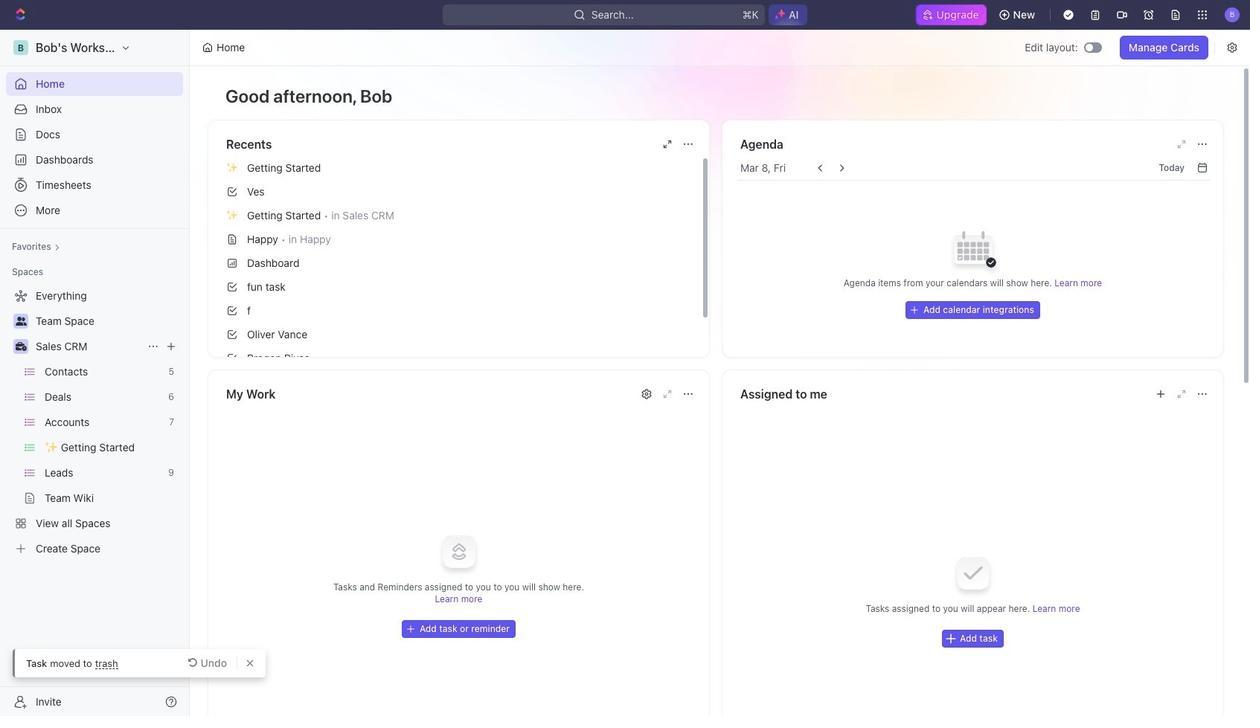 Task type: describe. For each thing, give the bounding box(es) containing it.
business time image
[[15, 342, 26, 351]]

user group image
[[15, 317, 26, 326]]

tree inside the sidebar navigation
[[6, 284, 183, 561]]

sidebar navigation
[[0, 30, 193, 717]]



Task type: vqa. For each thing, say whether or not it's contained in the screenshot.
USER GROUP image
yes



Task type: locate. For each thing, give the bounding box(es) containing it.
tree
[[6, 284, 183, 561]]

bob's workspace, , element
[[13, 40, 28, 55]]



